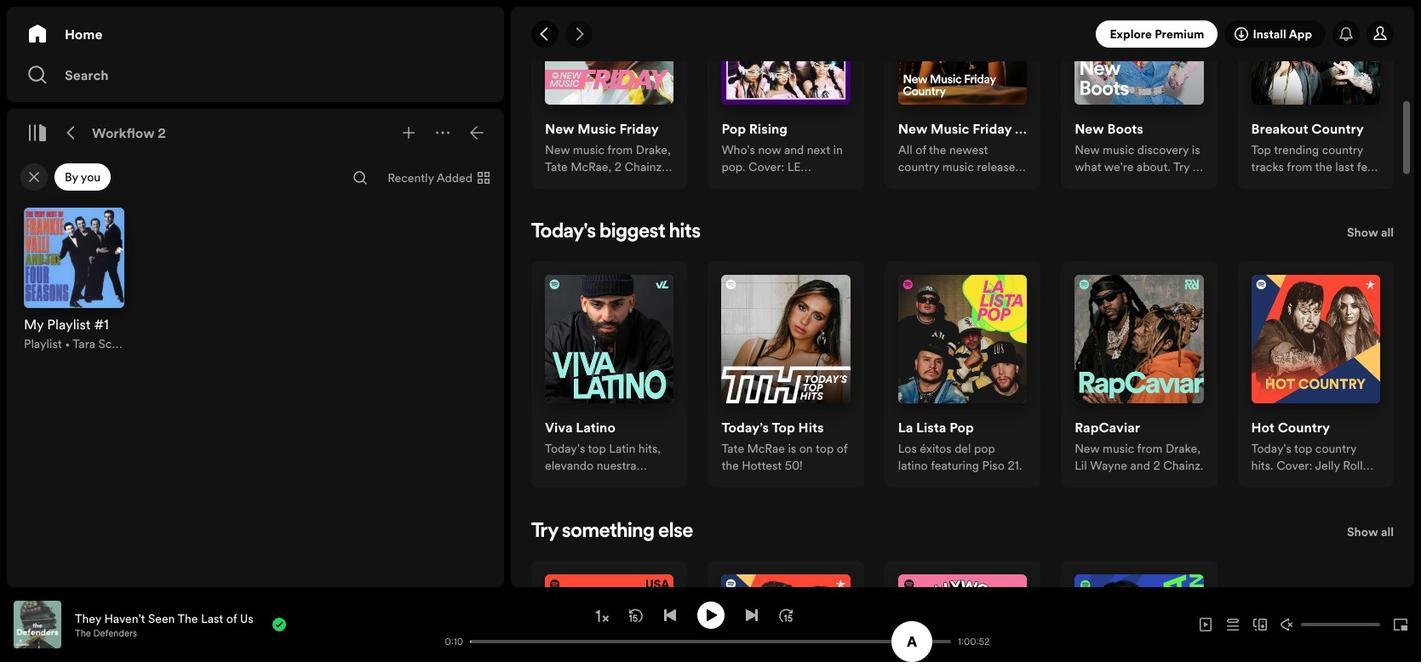 Task type: describe. For each thing, give the bounding box(es) containing it.
•
[[65, 335, 70, 353]]

install app link
[[1225, 20, 1326, 48]]

country left new boots in the top right of the page
[[1015, 119, 1067, 137]]

lista
[[916, 418, 946, 437]]

biggest
[[600, 223, 666, 243]]

main element
[[7, 7, 504, 588]]

and inside hot country today's top country hits. cover: jelly roll and lainey wilson
[[1251, 474, 1271, 491]]

country for breakout country
[[1312, 119, 1364, 137]]

new boots
[[1075, 119, 1143, 137]]

lil
[[1075, 457, 1087, 474]]

latino
[[898, 457, 928, 474]]

hottest
[[742, 457, 782, 474]]

sserafim
[[722, 175, 780, 192]]

playlist
[[24, 335, 62, 353]]

viva latino
[[545, 418, 615, 437]]

cover: inside hot country today's top country hits. cover: jelly roll and lainey wilson
[[1276, 457, 1312, 474]]

cover: inside pop rising who's now and next in pop. cover: le sserafim
[[748, 158, 784, 175]]

latino
[[576, 418, 615, 437]]

today's biggest hits element
[[531, 223, 1394, 491]]

show for try something else
[[1347, 524, 1378, 541]]

by you
[[65, 169, 101, 186]]

show all link for else
[[1347, 522, 1394, 547]]

next image
[[745, 608, 758, 622]]

pop rising link
[[722, 119, 788, 141]]

premium
[[1155, 26, 1204, 43]]

group inside main element
[[14, 198, 135, 363]]

breakout
[[1251, 119, 1308, 137]]

1 horizontal spatial the
[[178, 610, 198, 627]]

show for today's biggest hits
[[1347, 224, 1378, 241]]

seen
[[148, 610, 175, 627]]

new music friday country link
[[898, 119, 1067, 141]]

us
[[240, 610, 253, 627]]

show all for today's biggest hits
[[1347, 224, 1394, 241]]

chainz.
[[1163, 457, 1203, 474]]

country
[[1315, 440, 1357, 457]]

explore
[[1110, 26, 1152, 43]]

today's biggest hits
[[531, 223, 701, 243]]

added
[[437, 169, 473, 186]]

previous image
[[663, 608, 676, 622]]

today's top hits tate mcrae is on top of the hottest 50!
[[722, 418, 847, 474]]

viva
[[545, 418, 573, 437]]

hits
[[798, 418, 824, 437]]

21.
[[1008, 457, 1022, 474]]

rapcaviar link
[[1075, 418, 1140, 440]]

rapcaviar new music from drake, lil wayne and 2 chainz.
[[1075, 418, 1203, 474]]

on
[[799, 440, 813, 457]]

éxitos
[[920, 440, 952, 457]]

viva latino link
[[545, 418, 615, 440]]

today's top hits link
[[722, 418, 824, 440]]

show all link for hits
[[1347, 223, 1394, 248]]

hot country today's top country hits. cover: jelly roll and lainey wilson
[[1251, 418, 1363, 491]]

top inside hot country today's top country hits. cover: jelly roll and lainey wilson
[[1294, 440, 1312, 457]]

pop.
[[722, 158, 745, 175]]

show all for try something else
[[1347, 524, 1394, 541]]

los
[[898, 440, 917, 457]]

new for new music friday country
[[898, 119, 927, 137]]

else
[[658, 522, 693, 542]]

haven't
[[104, 610, 145, 627]]

from
[[1137, 440, 1163, 457]]

2 inside button
[[158, 123, 166, 142]]

is
[[788, 440, 796, 457]]

piso
[[982, 457, 1005, 474]]

wilson
[[1312, 474, 1349, 491]]

jelly
[[1315, 457, 1340, 474]]

go forward image
[[572, 27, 586, 41]]

they haven't seen the last of us the defenders
[[75, 610, 253, 640]]

skip forward 15 seconds image
[[779, 608, 792, 622]]

in
[[833, 141, 843, 158]]

today's
[[722, 418, 769, 437]]

today's inside hot country today's top country hits. cover: jelly roll and lainey wilson
[[1251, 440, 1292, 457]]

hits
[[669, 223, 701, 243]]

and inside pop rising who's now and next in pop. cover: le sserafim
[[784, 141, 804, 158]]

app
[[1289, 26, 1312, 43]]

today's biggest hits link
[[531, 223, 701, 243]]

volume off image
[[1281, 618, 1294, 632]]

they haven't seen the last of us link
[[75, 610, 253, 627]]

new boots link
[[1075, 119, 1143, 141]]

last
[[201, 610, 223, 627]]

workflow
[[92, 123, 155, 142]]

new music friday country
[[898, 119, 1067, 137]]

something
[[562, 522, 655, 542]]

player controls element
[[0, 602, 992, 648]]

50!
[[785, 457, 803, 474]]

next
[[807, 141, 830, 158]]

del
[[955, 440, 971, 457]]

new music friday link
[[545, 119, 659, 141]]



Task type: locate. For each thing, give the bounding box(es) containing it.
0 vertical spatial show
[[1347, 224, 1378, 241]]

search in your library image
[[353, 171, 367, 185]]

try something else
[[531, 522, 693, 542]]

0 vertical spatial all
[[1381, 224, 1394, 241]]

today's left biggest
[[531, 223, 596, 243]]

new inside rapcaviar new music from drake, lil wayne and 2 chainz.
[[1075, 440, 1100, 457]]

all for try something else
[[1381, 524, 1394, 541]]

show inside try something else element
[[1347, 524, 1378, 541]]

2 friday from the left
[[973, 119, 1012, 137]]

and inside rapcaviar new music from drake, lil wayne and 2 chainz.
[[1130, 457, 1150, 474]]

the defenders link
[[75, 627, 137, 640]]

group
[[14, 198, 135, 363]]

home link
[[27, 17, 484, 51]]

la
[[898, 418, 913, 437]]

0 vertical spatial cover:
[[748, 158, 784, 175]]

1 horizontal spatial pop
[[950, 418, 974, 437]]

la lista pop los éxitos del pop latino featuring piso 21.
[[898, 418, 1022, 474]]

and right the now
[[784, 141, 804, 158]]

roll
[[1343, 457, 1363, 474]]

all inside try something else element
[[1381, 524, 1394, 541]]

go back image
[[538, 27, 552, 41]]

0 horizontal spatial friday
[[619, 119, 659, 137]]

By you checkbox
[[54, 163, 111, 191]]

hot
[[1251, 418, 1275, 437]]

cover: right hits.
[[1276, 457, 1312, 474]]

tate
[[722, 440, 744, 457]]

1 horizontal spatial of
[[837, 440, 847, 457]]

new for new boots
[[1075, 119, 1104, 137]]

now playing view image
[[40, 609, 54, 622]]

0 vertical spatial of
[[837, 440, 847, 457]]

1 horizontal spatial and
[[1130, 457, 1150, 474]]

the left last
[[178, 610, 198, 627]]

hot country link
[[1251, 418, 1330, 440]]

group containing playlist
[[14, 198, 135, 363]]

breakout country
[[1251, 119, 1364, 137]]

1 show all link from the top
[[1347, 223, 1394, 248]]

and left lainey on the bottom
[[1251, 474, 1271, 491]]

all for today's biggest hits
[[1381, 224, 1394, 241]]

you
[[81, 169, 101, 186]]

1 horizontal spatial friday
[[973, 119, 1012, 137]]

1 friday from the left
[[619, 119, 659, 137]]

top left jelly
[[1294, 440, 1312, 457]]

explore premium
[[1110, 26, 1204, 43]]

connect to a device image
[[1253, 618, 1267, 632]]

1 horizontal spatial top
[[1294, 440, 1312, 457]]

2 music from the left
[[931, 119, 969, 137]]

la lista pop link
[[898, 418, 974, 440]]

pop inside la lista pop los éxitos del pop latino featuring piso 21.
[[950, 418, 974, 437]]

1 vertical spatial show
[[1347, 524, 1378, 541]]

of
[[837, 440, 847, 457], [226, 610, 237, 627]]

top right the on
[[816, 440, 834, 457]]

1 vertical spatial show all
[[1347, 524, 1394, 541]]

change speed image
[[593, 608, 610, 625]]

country up country
[[1278, 418, 1330, 437]]

1 horizontal spatial cover:
[[1276, 457, 1312, 474]]

cover: left le
[[748, 158, 784, 175]]

0 vertical spatial show all
[[1347, 224, 1394, 241]]

show inside today's biggest hits element
[[1347, 224, 1378, 241]]

0 horizontal spatial and
[[784, 141, 804, 158]]

try something else link
[[531, 522, 693, 542]]

top
[[772, 418, 795, 437]]

None search field
[[347, 164, 374, 192]]

0 horizontal spatial today's
[[531, 223, 596, 243]]

play image
[[704, 608, 717, 622]]

pop up who's
[[722, 119, 746, 137]]

top bar and user menu element
[[511, 7, 1414, 61]]

today's
[[531, 223, 596, 243], [1251, 440, 1292, 457]]

2 left chainz.
[[1153, 457, 1160, 474]]

breakout country link
[[1251, 119, 1364, 141]]

0 vertical spatial 2
[[158, 123, 166, 142]]

1 vertical spatial show all link
[[1347, 522, 1394, 547]]

rising
[[749, 119, 788, 137]]

lainey
[[1274, 474, 1309, 491]]

show all
[[1347, 224, 1394, 241], [1347, 524, 1394, 541]]

friday for new music friday
[[619, 119, 659, 137]]

1 all from the top
[[1381, 224, 1394, 241]]

music inside the new music friday link
[[578, 119, 616, 137]]

of inside they haven't seen the last of us the defenders
[[226, 610, 237, 627]]

music for new music friday country
[[931, 119, 969, 137]]

0 horizontal spatial cover:
[[748, 158, 784, 175]]

show all inside today's biggest hits element
[[1347, 224, 1394, 241]]

1 show all from the top
[[1347, 224, 1394, 241]]

0 horizontal spatial of
[[226, 610, 237, 627]]

friday for new music friday country
[[973, 119, 1012, 137]]

try something else element
[[531, 522, 1394, 662]]

1 music from the left
[[578, 119, 616, 137]]

2 all from the top
[[1381, 524, 1394, 541]]

recently
[[388, 169, 434, 186]]

2 show all from the top
[[1347, 524, 1394, 541]]

0 vertical spatial pop
[[722, 119, 746, 137]]

pop
[[722, 119, 746, 137], [950, 418, 974, 437]]

music
[[1103, 440, 1134, 457]]

1 horizontal spatial 2
[[1153, 457, 1160, 474]]

1 vertical spatial pop
[[950, 418, 974, 437]]

le
[[787, 158, 801, 175]]

0 horizontal spatial the
[[75, 627, 91, 640]]

1:00:52
[[958, 636, 990, 648]]

new for new music friday
[[545, 119, 574, 137]]

new
[[545, 119, 574, 137], [898, 119, 927, 137], [1075, 119, 1104, 137], [1075, 440, 1100, 457]]

workflow 2 button
[[89, 119, 170, 146]]

country for hot country today's top country hits. cover: jelly roll and lainey wilson
[[1278, 418, 1330, 437]]

0 vertical spatial today's
[[531, 223, 596, 243]]

0 horizontal spatial pop
[[722, 119, 746, 137]]

pop
[[974, 440, 995, 457]]

the
[[178, 610, 198, 627], [75, 627, 91, 640]]

explore premium button
[[1096, 20, 1218, 48]]

1 show from the top
[[1347, 224, 1378, 241]]

2 inside rapcaviar new music from drake, lil wayne and 2 chainz.
[[1153, 457, 1160, 474]]

2 horizontal spatial and
[[1251, 474, 1271, 491]]

0:10
[[445, 636, 463, 648]]

friday
[[619, 119, 659, 137], [973, 119, 1012, 137]]

playlist •
[[24, 335, 73, 353]]

1 vertical spatial all
[[1381, 524, 1394, 541]]

0 horizontal spatial 2
[[158, 123, 166, 142]]

2 show all link from the top
[[1347, 522, 1394, 547]]

boots
[[1107, 119, 1143, 137]]

rapcaviar
[[1075, 418, 1140, 437]]

pop rising who's now and next in pop. cover: le sserafim
[[722, 119, 843, 192]]

none search field inside main element
[[347, 164, 374, 192]]

of left us
[[226, 610, 237, 627]]

drake,
[[1166, 440, 1201, 457]]

2 right workflow
[[158, 123, 166, 142]]

music inside new music friday country link
[[931, 119, 969, 137]]

search link
[[27, 58, 484, 92]]

country right breakout
[[1312, 119, 1364, 137]]

pop up del
[[950, 418, 974, 437]]

music for new music friday
[[578, 119, 616, 137]]

all inside today's biggest hits element
[[1381, 224, 1394, 241]]

top inside the today's top hits tate mcrae is on top of the hottest 50!
[[816, 440, 834, 457]]

of inside the today's top hits tate mcrae is on top of the hottest 50!
[[837, 440, 847, 457]]

music
[[578, 119, 616, 137], [931, 119, 969, 137]]

1 horizontal spatial today's
[[1251, 440, 1292, 457]]

1 top from the left
[[816, 440, 834, 457]]

show
[[1347, 224, 1378, 241], [1347, 524, 1378, 541]]

hits.
[[1251, 457, 1273, 474]]

wayne
[[1090, 457, 1127, 474]]

1 vertical spatial cover:
[[1276, 457, 1312, 474]]

country
[[1015, 119, 1067, 137], [1312, 119, 1364, 137], [1278, 418, 1330, 437]]

1 horizontal spatial music
[[931, 119, 969, 137]]

new inside "link"
[[1075, 119, 1104, 137]]

all
[[1381, 224, 1394, 241], [1381, 524, 1394, 541]]

mcrae
[[747, 440, 785, 457]]

by
[[65, 169, 78, 186]]

0 horizontal spatial music
[[578, 119, 616, 137]]

1 vertical spatial 2
[[1153, 457, 1160, 474]]

show all link
[[1347, 223, 1394, 248], [1347, 522, 1394, 547]]

the left defenders at the bottom left
[[75, 627, 91, 640]]

now
[[758, 141, 781, 158]]

search
[[65, 66, 109, 84]]

the
[[722, 457, 739, 474]]

install app
[[1253, 26, 1312, 43]]

install
[[1253, 26, 1286, 43]]

Recently Added, Grid view field
[[374, 164, 501, 192]]

1 vertical spatial of
[[226, 610, 237, 627]]

recently added
[[388, 169, 473, 186]]

now playing: they haven't seen the last of us by the defenders footer
[[14, 601, 429, 649]]

defenders
[[93, 627, 137, 640]]

skip back 15 seconds image
[[629, 608, 642, 622]]

of right the on
[[837, 440, 847, 457]]

show all inside try something else element
[[1347, 524, 1394, 541]]

country inside hot country today's top country hits. cover: jelly roll and lainey wilson
[[1278, 418, 1330, 437]]

who's
[[722, 141, 755, 158]]

0 vertical spatial show all link
[[1347, 223, 1394, 248]]

new music friday
[[545, 119, 659, 137]]

try
[[531, 522, 558, 542]]

and right wayne
[[1130, 457, 1150, 474]]

today's down hot in the right of the page
[[1251, 440, 1292, 457]]

pop inside pop rising who's now and next in pop. cover: le sserafim
[[722, 119, 746, 137]]

what's new image
[[1339, 27, 1353, 41]]

2 show from the top
[[1347, 524, 1378, 541]]

1 vertical spatial today's
[[1251, 440, 1292, 457]]

clear filters image
[[27, 170, 41, 184]]

2 top from the left
[[1294, 440, 1312, 457]]

0 horizontal spatial top
[[816, 440, 834, 457]]



Task type: vqa. For each thing, say whether or not it's contained in the screenshot.
Duration element
no



